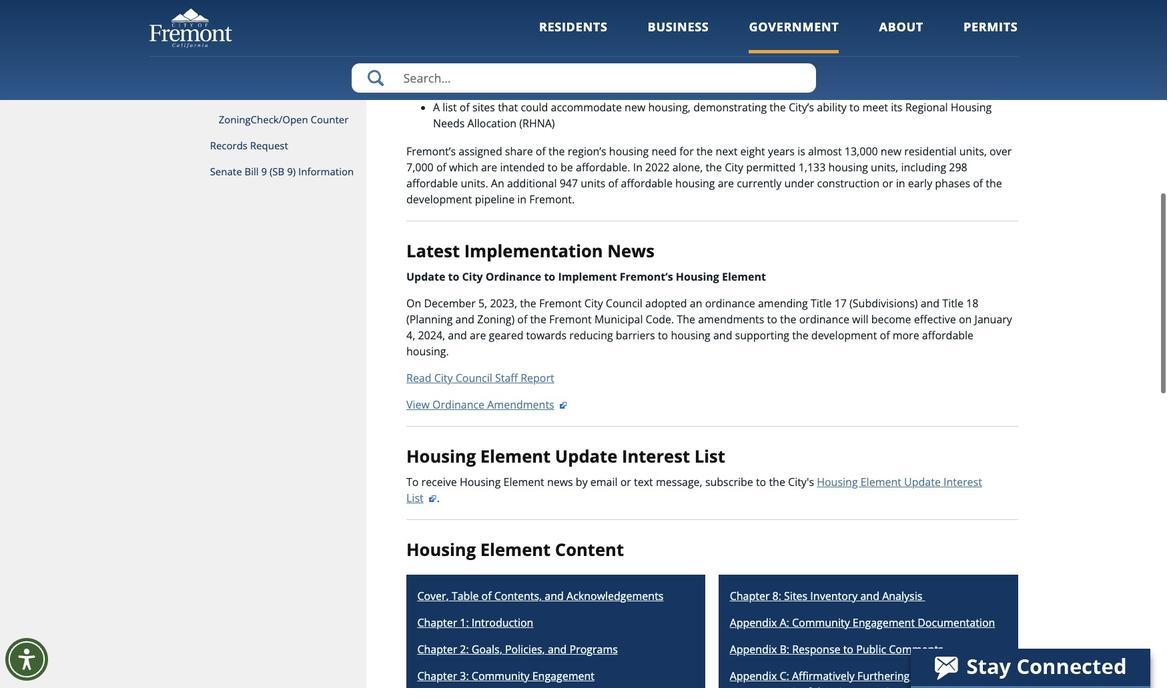 Task type: vqa. For each thing, say whether or not it's contained in the screenshot.
the Fremont App
no



Task type: describe. For each thing, give the bounding box(es) containing it.
to receive housing element news by email or text message, subscribe to the city's
[[407, 475, 817, 490]]

of right "vision"
[[1008, 68, 1018, 83]]

0 vertical spatial list
[[777, 68, 792, 83]]

0 horizontal spatial units,
[[871, 160, 899, 175]]

municipal
[[595, 312, 643, 327]]

business link
[[648, 19, 709, 53]]

will inside a detailed analysis of fremont's demographic, economic, and housing characteristics a comprehensive analysis of constraints to producing and preserving housing a review of the city's progress in implementing housing policies and programs from the previous housing element an identification of goals, objectives, and policies, in addition to a full list of programs that will implement the vision of the plan a list of sites that could accommodate new housing, demonstrating the city's ability to meet its regional housing needs allocation (rhna)
[[881, 68, 898, 83]]

2:
[[460, 643, 469, 658]]

intended
[[500, 160, 545, 175]]

geared
[[489, 328, 524, 343]]

programs
[[570, 643, 618, 658]]

element inside latest implementation news update to city ordinance to implement fremont's housing element
[[722, 270, 766, 284]]

engagement for chapter 3: community engagement
[[533, 670, 595, 685]]

4 a from the top
[[433, 100, 440, 115]]

of right share
[[536, 144, 546, 159]]

meaningful
[[765, 686, 821, 689]]

policies,
[[639, 68, 679, 83]]

of left fremont's on the top of page
[[528, 20, 538, 35]]

will inside on december 5, 2023, the fremont city council adopted an ordinance amending title 17 (subdivisions) and title 18 (planning and zoning) of the fremont municipal code. the amendments to the ordinance will become effective on january 4, 2024, and are geared towards reducing barriers to housing and supporting the development of more affordable housing.
[[852, 312, 869, 327]]

1 horizontal spatial affordable
[[621, 176, 673, 191]]

towards
[[526, 328, 567, 343]]

units.
[[461, 176, 488, 191]]

1 vertical spatial city's
[[789, 100, 815, 115]]

update inside latest implementation news update to city ordinance to implement fremont's housing element
[[407, 270, 446, 284]]

housing down government
[[779, 36, 819, 51]]

council inside on december 5, 2023, the fremont city council adopted an ordinance amending title 17 (subdivisions) and title 18 (planning and zoning) of the fremont municipal code. the amendments to the ordinance will become effective on january 4, 2024, and are geared towards reducing barriers to housing and supporting the development of more affordable housing.
[[606, 296, 643, 311]]

to up implementing
[[635, 36, 645, 51]]

0 vertical spatial analysis
[[486, 20, 525, 35]]

to up december
[[448, 270, 460, 284]]

ability
[[817, 100, 847, 115]]

and down december
[[456, 312, 475, 327]]

response
[[793, 643, 841, 658]]

implement
[[558, 270, 617, 284]]

1 vertical spatial fremont
[[549, 312, 592, 327]]

development inside fremont's assigned share of the region's housing need for the next eight years is almost 13,000 new residential units, over 7,000 of which are intended to be affordable. in 2022 alone, the city permitted 1,133 housing units, including 298 affordable units. an additional 947 units of affordable housing are currently under construction or in early phases of the development pipeline in fremont.
[[407, 193, 472, 207]]

0 vertical spatial that
[[858, 68, 878, 83]]

of down become
[[880, 328, 890, 343]]

appendix c: affirmatively furthering fair housing (affh) meaningful actions matrix link
[[730, 670, 975, 689]]

housing up 'receive' at the left of page
[[407, 445, 476, 469]]

0 vertical spatial programs
[[773, 52, 821, 67]]

in
[[633, 160, 643, 175]]

and right 2024,
[[448, 328, 467, 343]]

in up objectives,
[[585, 52, 594, 67]]

0 horizontal spatial ordinance
[[705, 296, 756, 311]]

construction
[[817, 176, 880, 191]]

0 vertical spatial list
[[695, 445, 726, 469]]

housing right 'receive' at the left of page
[[460, 475, 501, 490]]

policies,
[[505, 643, 545, 658]]

adopted
[[646, 296, 687, 311]]

of down "plan"
[[460, 100, 470, 115]]

and up full
[[751, 52, 770, 67]]

alone,
[[673, 160, 703, 175]]

public
[[857, 643, 887, 658]]

permits link
[[964, 19, 1018, 53]]

chapter for chapter 3: community engagement
[[417, 670, 457, 685]]

2022
[[646, 160, 670, 175]]

sites
[[784, 590, 808, 604]]

housing right city's
[[817, 475, 858, 490]]

to left public
[[844, 643, 854, 658]]

be
[[561, 160, 573, 175]]

1,133
[[799, 160, 826, 175]]

and up preserving
[[719, 20, 738, 35]]

staff
[[495, 371, 518, 386]]

1 horizontal spatial update
[[555, 445, 618, 469]]

city inside latest implementation news update to city ordinance to implement fremont's housing element
[[462, 270, 483, 284]]

1 vertical spatial ordinance
[[800, 312, 850, 327]]

chapter 8: sites inventory and analysis
[[730, 590, 926, 604]]

inventory
[[811, 590, 858, 604]]

zoningcheck/open counter link
[[149, 107, 366, 133]]

housing down alone, at the right top
[[676, 176, 715, 191]]

of down fremont's on the top of page
[[564, 36, 574, 51]]

residential
[[905, 144, 957, 159]]

implement
[[900, 68, 954, 83]]

implementing
[[597, 52, 666, 67]]

update inside housing element update interest list link
[[905, 475, 941, 490]]

permits
[[964, 19, 1018, 35]]

fremont.
[[530, 193, 575, 207]]

and up the effective
[[921, 296, 940, 311]]

government
[[749, 19, 839, 35]]

city's
[[788, 475, 814, 490]]

its
[[891, 100, 903, 115]]

city inside fremont's assigned share of the region's housing need for the next eight years is almost 13,000 new residential units, over 7,000 of which are intended to be affordable. in 2022 alone, the city permitted 1,133 housing units, including 298 affordable units. an additional 947 units of affordable housing are currently under construction or in early phases of the development pipeline in fremont.
[[725, 160, 744, 175]]

cover, table of contents, and acknowledgements link
[[417, 590, 664, 604]]

counter
[[311, 113, 349, 126]]

chapter 3: community engagement link
[[417, 670, 595, 685]]

characteristics
[[783, 20, 854, 35]]

early
[[908, 176, 933, 191]]

1 horizontal spatial interest
[[944, 475, 983, 490]]

of down affordable.
[[608, 176, 618, 191]]

element inside a detailed analysis of fremont's demographic, economic, and housing characteristics a comprehensive analysis of constraints to producing and preserving housing a review of the city's progress in implementing housing policies and programs from the previous housing element an identification of goals, objectives, and policies, in addition to a full list of programs that will implement the vision of the plan a list of sites that could accommodate new housing, demonstrating the city's ability to meet its regional housing needs allocation (rhna)
[[960, 52, 1001, 67]]

0 vertical spatial are
[[481, 160, 498, 175]]

producing
[[648, 36, 699, 51]]

furthering
[[858, 670, 910, 685]]

view ordinance amendments
[[407, 398, 555, 413]]

housing up cover,
[[407, 539, 476, 562]]

new inside fremont's assigned share of the region's housing need for the next eight years is almost 13,000 new residential units, over 7,000 of which are intended to be affordable. in 2022 alone, the city permitted 1,133 housing units, including 298 affordable units. an additional 947 units of affordable housing are currently under construction or in early phases of the development pipeline in fremont.
[[881, 144, 902, 159]]

new inside a detailed analysis of fremont's demographic, economic, and housing characteristics a comprehensive analysis of constraints to producing and preserving housing a review of the city's progress in implementing housing policies and programs from the previous housing element an identification of goals, objectives, and policies, in addition to a full list of programs that will implement the vision of the plan a list of sites that could accommodate new housing, demonstrating the city's ability to meet its regional housing needs allocation (rhna)
[[625, 100, 646, 115]]

january
[[975, 312, 1013, 327]]

and down amendments
[[714, 328, 733, 343]]

of right full
[[794, 68, 804, 83]]

on
[[407, 296, 421, 311]]

community for 3:
[[472, 670, 530, 685]]

housing up "in"
[[609, 144, 649, 159]]

17
[[835, 296, 847, 311]]

appendix for appendix c: affirmatively furthering fair housing (affh) meaningful actions matrix
[[730, 670, 777, 685]]

senate
[[210, 165, 242, 178]]

list inside housing element update interest list link
[[407, 491, 424, 506]]

to
[[407, 475, 419, 490]]

(subdivisions)
[[850, 296, 918, 311]]

plan
[[452, 84, 474, 99]]

fremont's inside fremont's assigned share of the region's housing need for the next eight years is almost 13,000 new residential units, over 7,000 of which are intended to be affordable. in 2022 alone, the city permitted 1,133 housing units, including 298 affordable units. an additional 947 units of affordable housing are currently under construction or in early phases of the development pipeline in fremont.
[[407, 144, 456, 159]]

0 horizontal spatial that
[[498, 100, 518, 115]]

0 vertical spatial units,
[[960, 144, 987, 159]]

barriers
[[616, 328, 655, 343]]

constraints
[[577, 36, 632, 51]]

to right subscribe
[[756, 475, 767, 490]]

to down code. at the top of page
[[658, 328, 668, 343]]

by
[[576, 475, 588, 490]]

1 vertical spatial are
[[718, 176, 734, 191]]

(sb
[[270, 165, 285, 178]]

9)
[[287, 165, 296, 178]]

appendix a: community engagement documentation
[[730, 616, 996, 631]]

over
[[990, 144, 1012, 159]]

1:
[[460, 616, 469, 631]]

to left meet
[[850, 100, 860, 115]]

view
[[407, 398, 430, 413]]

and up the appendix a: community engagement documentation
[[861, 590, 880, 604]]

in left early on the top
[[896, 176, 906, 191]]

which
[[449, 160, 478, 175]]

18
[[967, 296, 979, 311]]

become
[[872, 312, 912, 327]]

housing.
[[407, 345, 449, 359]]

more
[[893, 328, 920, 343]]

an inside a detailed analysis of fremont's demographic, economic, and housing characteristics a comprehensive analysis of constraints to producing and preserving housing a review of the city's progress in implementing housing policies and programs from the previous housing element an identification of goals, objectives, and policies, in addition to a full list of programs that will implement the vision of the plan a list of sites that could accommodate new housing, demonstrating the city's ability to meet its regional housing needs allocation (rhna)
[[433, 68, 447, 83]]

947
[[560, 176, 578, 191]]

zoning
[[219, 87, 251, 100]]

fremont's inside latest implementation news update to city ordinance to implement fremont's housing element
[[620, 270, 673, 284]]

permitted
[[746, 160, 796, 175]]

to up supporting
[[767, 312, 778, 327]]

matrix
[[863, 686, 895, 689]]

amendments
[[487, 398, 555, 413]]

3:
[[460, 670, 469, 685]]

meet
[[863, 100, 888, 115]]

read city council staff report link
[[407, 371, 555, 386]]

eight
[[741, 144, 766, 159]]

introduction
[[472, 616, 534, 631]]

0 horizontal spatial city's
[[510, 52, 536, 67]]

cover, table of contents, and acknowledgements
[[417, 590, 664, 604]]

of right the table
[[482, 590, 492, 604]]

currently
[[737, 176, 782, 191]]

to inside fremont's assigned share of the region's housing need for the next eight years is almost 13,000 new residential units, over 7,000 of which are intended to be affordable. in 2022 alone, the city permitted 1,133 housing units, including 298 affordable units. an additional 947 units of affordable housing are currently under construction or in early phases of the development pipeline in fremont.
[[548, 160, 558, 175]]

housing down "vision"
[[951, 100, 992, 115]]



Task type: locate. For each thing, give the bounding box(es) containing it.
records request link
[[149, 133, 366, 159]]

0 vertical spatial fremont's
[[407, 144, 456, 159]]

0 vertical spatial update
[[407, 270, 446, 284]]

0 vertical spatial ordinance
[[486, 270, 542, 284]]

for
[[680, 144, 694, 159]]

1 vertical spatial an
[[491, 176, 505, 191]]

0 vertical spatial or
[[883, 176, 894, 191]]

ordinance up amendments
[[705, 296, 756, 311]]

housing down "the"
[[671, 328, 711, 343]]

in right policies,
[[681, 68, 691, 83]]

1 vertical spatial new
[[881, 144, 902, 159]]

on december 5, 2023, the fremont city council adopted an ordinance amending title 17 (subdivisions) and title 18 (planning and zoning) of the fremont municipal code. the amendments to the ordinance will become effective on january 4, 2024, and are geared towards reducing barriers to housing and supporting the development of more affordable housing.
[[407, 296, 1013, 359]]

1 vertical spatial or
[[621, 475, 631, 490]]

city inside on december 5, 2023, the fremont city council adopted an ordinance amending title 17 (subdivisions) and title 18 (planning and zoning) of the fremont municipal code. the amendments to the ordinance will become effective on january 4, 2024, and are geared towards reducing barriers to housing and supporting the development of more affordable housing.
[[585, 296, 603, 311]]

affordable inside on december 5, 2023, the fremont city council adopted an ordinance amending title 17 (subdivisions) and title 18 (planning and zoning) of the fremont municipal code. the amendments to the ordinance will become effective on january 4, 2024, and are geared towards reducing barriers to housing and supporting the development of more affordable housing.
[[922, 328, 974, 343]]

2 vertical spatial update
[[905, 475, 941, 490]]

0 vertical spatial will
[[881, 68, 898, 83]]

latest
[[407, 240, 460, 263]]

ordinance
[[486, 270, 542, 284], [433, 398, 485, 413]]

chapter left 3:
[[417, 670, 457, 685]]

0 vertical spatial housing element update interest list
[[407, 445, 726, 469]]

a up needs
[[433, 100, 440, 115]]

fremont up towards
[[539, 296, 582, 311]]

are down "next"
[[718, 176, 734, 191]]

0 vertical spatial engagement
[[853, 616, 915, 631]]

are inside on december 5, 2023, the fremont city council adopted an ordinance amending title 17 (subdivisions) and title 18 (planning and zoning) of the fremont municipal code. the amendments to the ordinance will become effective on january 4, 2024, and are geared towards reducing barriers to housing and supporting the development of more affordable housing.
[[470, 328, 486, 343]]

phases
[[935, 176, 971, 191]]

chapter for chapter 1: introduction
[[417, 616, 457, 631]]

1 vertical spatial ordinance
[[433, 398, 485, 413]]

0 vertical spatial interest
[[622, 445, 690, 469]]

acknowledgements
[[567, 590, 664, 604]]

housing element update interest list
[[407, 445, 726, 469], [407, 475, 983, 506]]

appendix b: response to public comments
[[730, 643, 944, 658]]

progress
[[538, 52, 582, 67]]

(affh)
[[730, 686, 762, 689]]

actions
[[824, 686, 860, 689]]

addition
[[693, 68, 735, 83]]

housing right fair
[[934, 670, 975, 685]]

chapter down cover,
[[417, 616, 457, 631]]

1 horizontal spatial list
[[777, 68, 792, 83]]

appendix left a: on the right of the page
[[730, 616, 777, 631]]

0 vertical spatial new
[[625, 100, 646, 115]]

0 horizontal spatial or
[[621, 475, 631, 490]]

0 horizontal spatial an
[[433, 68, 447, 83]]

housing inside latest implementation news update to city ordinance to implement fremont's housing element
[[676, 270, 720, 284]]

1 horizontal spatial title
[[943, 296, 964, 311]]

3 a from the top
[[433, 52, 440, 67]]

residents
[[539, 19, 608, 35]]

contents,
[[494, 590, 542, 604]]

cover,
[[417, 590, 449, 604]]

an inside fremont's assigned share of the region's housing need for the next eight years is almost 13,000 new residential units, over 7,000 of which are intended to be affordable. in 2022 alone, the city permitted 1,133 housing units, including 298 affordable units. an additional 947 units of affordable housing are currently under construction or in early phases of the development pipeline in fremont.
[[491, 176, 505, 191]]

1 horizontal spatial city's
[[789, 100, 815, 115]]

city's up goals,
[[510, 52, 536, 67]]

to left a
[[737, 68, 748, 83]]

housing inside on december 5, 2023, the fremont city council adopted an ordinance amending title 17 (subdivisions) and title 18 (planning and zoning) of the fremont municipal code. the amendments to the ordinance will become effective on january 4, 2024, and are geared towards reducing barriers to housing and supporting the development of more affordable housing.
[[671, 328, 711, 343]]

1 horizontal spatial that
[[858, 68, 878, 83]]

comments
[[889, 643, 944, 658]]

5,
[[479, 296, 487, 311]]

zoning)
[[477, 312, 515, 327]]

housing element content
[[407, 539, 624, 562]]

council up municipal
[[606, 296, 643, 311]]

text
[[634, 475, 653, 490]]

2 a from the top
[[433, 36, 440, 51]]

2 horizontal spatial update
[[905, 475, 941, 490]]

goals,
[[472, 643, 503, 658]]

next
[[716, 144, 738, 159]]

city's left ability
[[789, 100, 815, 115]]

appendix for appendix b: response to public comments
[[730, 643, 777, 658]]

and down implementing
[[617, 68, 636, 83]]

units, down 13,000
[[871, 160, 899, 175]]

0 vertical spatial appendix
[[730, 616, 777, 631]]

view ordinance amendments link
[[407, 398, 568, 413]]

report
[[521, 371, 555, 386]]

0 vertical spatial development
[[407, 193, 472, 207]]

chapter 1: introduction
[[417, 616, 534, 631]]

appendix left b: on the bottom
[[730, 643, 777, 658]]

appendix
[[730, 616, 777, 631], [730, 643, 777, 658], [730, 670, 777, 685]]

and
[[719, 20, 738, 35], [702, 36, 721, 51], [751, 52, 770, 67], [617, 68, 636, 83], [921, 296, 940, 311], [456, 312, 475, 327], [448, 328, 467, 343], [714, 328, 733, 343], [545, 590, 564, 604], [861, 590, 880, 604], [548, 643, 567, 658]]

chapter left the 8:
[[730, 590, 770, 604]]

affordable down 7,000
[[407, 176, 458, 191]]

engagement down programs
[[533, 670, 595, 685]]

2 vertical spatial are
[[470, 328, 486, 343]]

ordinance up 2023, at top left
[[486, 270, 542, 284]]

0 vertical spatial community
[[792, 616, 850, 631]]

programs down the from
[[807, 68, 856, 83]]

subscribe
[[706, 475, 754, 490]]

0 horizontal spatial development
[[407, 193, 472, 207]]

regional
[[906, 100, 948, 115]]

0 horizontal spatial community
[[472, 670, 530, 685]]

engagement up public
[[853, 616, 915, 631]]

0 vertical spatial council
[[606, 296, 643, 311]]

documentation
[[918, 616, 996, 631]]

chapter for chapter 8: sites inventory and analysis
[[730, 590, 770, 604]]

2 title from the left
[[943, 296, 964, 311]]

appendix up (affh)
[[730, 670, 777, 685]]

1 vertical spatial community
[[472, 670, 530, 685]]

b:
[[780, 643, 790, 658]]

1 vertical spatial update
[[555, 445, 618, 469]]

read city council staff report
[[407, 371, 555, 386]]

engagement for appendix a: community engagement documentation
[[853, 616, 915, 631]]

city up 5,
[[462, 270, 483, 284]]

development down 17
[[812, 328, 877, 343]]

1 vertical spatial list
[[443, 100, 457, 115]]

and up policies
[[702, 36, 721, 51]]

list
[[695, 445, 726, 469], [407, 491, 424, 506]]

affordable down "in"
[[621, 176, 673, 191]]

(rhna)
[[520, 116, 555, 131]]

housing up implement
[[916, 52, 957, 67]]

message,
[[656, 475, 703, 490]]

units, up 298
[[960, 144, 987, 159]]

housing element update interest list link
[[407, 475, 983, 506]]

community
[[792, 616, 850, 631], [472, 670, 530, 685]]

1 vertical spatial council
[[456, 371, 493, 386]]

of right phases at top
[[973, 176, 983, 191]]

0 vertical spatial city's
[[510, 52, 536, 67]]

fremont's up 7,000
[[407, 144, 456, 159]]

development down 7,000
[[407, 193, 472, 207]]

1 title from the left
[[811, 296, 832, 311]]

1 horizontal spatial council
[[606, 296, 643, 311]]

fremont's down news on the right of the page
[[620, 270, 673, 284]]

0 horizontal spatial interest
[[622, 445, 690, 469]]

1 horizontal spatial new
[[881, 144, 902, 159]]

1 a from the top
[[433, 20, 440, 35]]

about link
[[879, 19, 924, 53]]

supporting
[[735, 328, 790, 343]]

and right policies,
[[548, 643, 567, 658]]

in down additional at the top of page
[[518, 193, 527, 207]]

title left 17
[[811, 296, 832, 311]]

1 vertical spatial units,
[[871, 160, 899, 175]]

4,
[[407, 328, 415, 343]]

0 horizontal spatial list
[[443, 100, 457, 115]]

to left be
[[548, 160, 558, 175]]

amendments
[[698, 312, 765, 327]]

could
[[521, 100, 548, 115]]

1 horizontal spatial engagement
[[853, 616, 915, 631]]

council up view ordinance amendments on the bottom left of page
[[456, 371, 493, 386]]

0 horizontal spatial affordable
[[407, 176, 458, 191]]

assigned
[[459, 144, 502, 159]]

1 horizontal spatial an
[[491, 176, 505, 191]]

appendix inside appendix c: affirmatively furthering fair housing (affh) meaningful actions matrix
[[730, 670, 777, 685]]

will down (subdivisions)
[[852, 312, 869, 327]]

and right contents,
[[545, 590, 564, 604]]

city right the read
[[434, 371, 453, 386]]

chapter 2: goals, policies, and programs
[[417, 643, 618, 658]]

0 horizontal spatial will
[[852, 312, 869, 327]]

2 housing element update interest list from the top
[[407, 475, 983, 506]]

are down assigned at the left of the page
[[481, 160, 498, 175]]

city's
[[510, 52, 536, 67], [789, 100, 815, 115]]

housing up construction
[[829, 160, 868, 175]]

a left comprehensive
[[433, 36, 440, 51]]

demographic,
[[593, 20, 662, 35]]

an down review
[[433, 68, 447, 83]]

of up identification
[[478, 52, 488, 67]]

records request
[[210, 139, 288, 152]]

1 vertical spatial analysis
[[522, 36, 561, 51]]

fremont up reducing
[[549, 312, 592, 327]]

list down 'to'
[[407, 491, 424, 506]]

0 horizontal spatial new
[[625, 100, 646, 115]]

1 housing element update interest list from the top
[[407, 445, 726, 469]]

records
[[210, 139, 248, 152]]

0 vertical spatial ordinance
[[705, 296, 756, 311]]

housing,
[[649, 100, 691, 115]]

city down "next"
[[725, 160, 744, 175]]

a left detailed
[[433, 20, 440, 35]]

chapter left 2:
[[417, 643, 457, 658]]

2 horizontal spatial affordable
[[922, 328, 974, 343]]

or
[[883, 176, 894, 191], [621, 475, 631, 490]]

demonstrating
[[694, 100, 767, 115]]

1 vertical spatial list
[[407, 491, 424, 506]]

1 horizontal spatial units,
[[960, 144, 987, 159]]

chapter for chapter 2: goals, policies, and programs
[[417, 643, 457, 658]]

list right full
[[777, 68, 792, 83]]

news
[[547, 475, 573, 490]]

council
[[606, 296, 643, 311], [456, 371, 493, 386]]

1 vertical spatial will
[[852, 312, 869, 327]]

1 vertical spatial housing element update interest list
[[407, 475, 983, 506]]

0 horizontal spatial list
[[407, 491, 424, 506]]

1 horizontal spatial list
[[695, 445, 726, 469]]

chapter 2: goals, policies, and programs link
[[417, 643, 618, 658]]

chapter 1: introduction link
[[417, 616, 534, 631]]

analysis
[[486, 20, 525, 35], [522, 36, 561, 51]]

are down "zoning)"
[[470, 328, 486, 343]]

a
[[750, 68, 756, 83]]

of up geared
[[518, 312, 528, 327]]

2 appendix from the top
[[730, 643, 777, 658]]

ordinance inside latest implementation news update to city ordinance to implement fremont's housing element
[[486, 270, 542, 284]]

0 horizontal spatial title
[[811, 296, 832, 311]]

years
[[768, 144, 795, 159]]

ordinance down read city council staff report
[[433, 398, 485, 413]]

community for a:
[[792, 616, 850, 631]]

new right 13,000
[[881, 144, 902, 159]]

development inside on december 5, 2023, the fremont city council adopted an ordinance amending title 17 (subdivisions) and title 18 (planning and zoning) of the fremont municipal code. the amendments to the ordinance will become effective on january 4, 2024, and are geared towards reducing barriers to housing and supporting the development of more affordable housing.
[[812, 328, 877, 343]]

or left early on the top
[[883, 176, 894, 191]]

1 vertical spatial that
[[498, 100, 518, 115]]

almost
[[808, 144, 842, 159]]

7,000
[[407, 160, 434, 175]]

objectives,
[[561, 68, 614, 83]]

1 horizontal spatial fremont's
[[620, 270, 673, 284]]

of right 7,000
[[437, 160, 447, 175]]

will down previous
[[881, 68, 898, 83]]

1 horizontal spatial ordinance
[[486, 270, 542, 284]]

fremont's
[[407, 144, 456, 159], [620, 270, 673, 284]]

identification
[[449, 68, 514, 83]]

that up allocation
[[498, 100, 518, 115]]

information
[[298, 165, 354, 178]]

to down implementation
[[544, 270, 556, 284]]

housing up preserving
[[740, 20, 780, 35]]

1 vertical spatial engagement
[[533, 670, 595, 685]]

1 horizontal spatial community
[[792, 616, 850, 631]]

needs
[[433, 116, 465, 131]]

analysis up comprehensive
[[486, 20, 525, 35]]

1 horizontal spatial ordinance
[[800, 312, 850, 327]]

0 horizontal spatial update
[[407, 270, 446, 284]]

1 vertical spatial development
[[812, 328, 877, 343]]

of left goals,
[[517, 68, 527, 83]]

1 appendix from the top
[[730, 616, 777, 631]]

or left the "text"
[[621, 475, 631, 490]]

appendix b: response to public comments link
[[730, 643, 944, 658]]

Search text field
[[351, 63, 816, 93]]

list up needs
[[443, 100, 457, 115]]

0 horizontal spatial engagement
[[533, 670, 595, 685]]

0 horizontal spatial council
[[456, 371, 493, 386]]

1 horizontal spatial or
[[883, 176, 894, 191]]

accommodate
[[551, 100, 622, 115]]

or inside fremont's assigned share of the region's housing need for the next eight years is almost 13,000 new residential units, over 7,000 of which are intended to be affordable. in 2022 alone, the city permitted 1,133 housing units, including 298 affordable units. an additional 947 units of affordable housing are currently under construction or in early phases of the development pipeline in fremont.
[[883, 176, 894, 191]]

affordable down the effective
[[922, 328, 974, 343]]

policies
[[711, 52, 748, 67]]

1 horizontal spatial will
[[881, 68, 898, 83]]

0 vertical spatial fremont
[[539, 296, 582, 311]]

1 vertical spatial fremont's
[[620, 270, 673, 284]]

chapter
[[730, 590, 770, 604], [417, 616, 457, 631], [417, 643, 457, 658], [417, 670, 457, 685]]

1 vertical spatial programs
[[807, 68, 856, 83]]

1 vertical spatial interest
[[944, 475, 983, 490]]

that
[[858, 68, 878, 83], [498, 100, 518, 115]]

0 horizontal spatial fremont's
[[407, 144, 456, 159]]

2 vertical spatial appendix
[[730, 670, 777, 685]]

0 vertical spatial an
[[433, 68, 447, 83]]

3 appendix from the top
[[730, 670, 777, 685]]

appendix for appendix a: community engagement documentation
[[730, 616, 777, 631]]

13,000
[[845, 144, 878, 159]]

0 horizontal spatial ordinance
[[433, 398, 485, 413]]

december
[[424, 296, 476, 311]]

ordinance down 17
[[800, 312, 850, 327]]

housing inside appendix c: affirmatively furthering fair housing (affh) meaningful actions matrix
[[934, 670, 975, 685]]

analysis up progress
[[522, 36, 561, 51]]

1 vertical spatial appendix
[[730, 643, 777, 658]]

community up response
[[792, 616, 850, 631]]

stay connected image
[[911, 650, 1150, 687]]

housing down the producing
[[669, 52, 708, 67]]

fremont's
[[541, 20, 591, 35]]

city down implement
[[585, 296, 603, 311]]

1 horizontal spatial development
[[812, 328, 877, 343]]

vision
[[976, 68, 1005, 83]]



